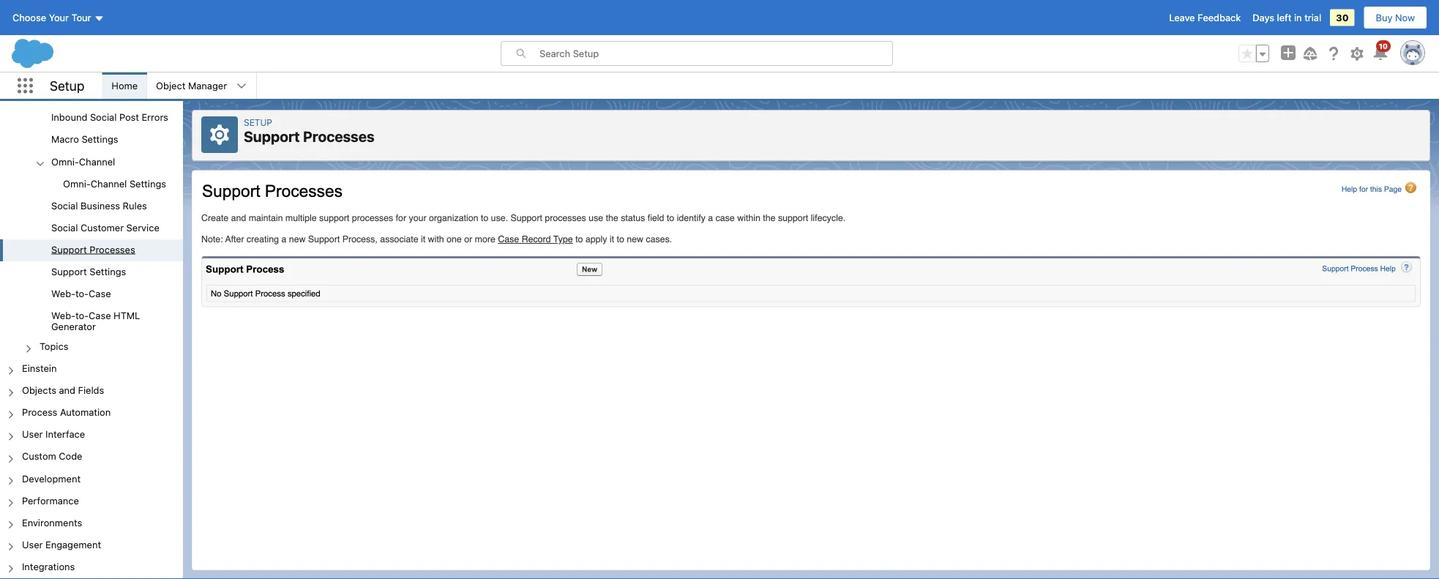 Task type: locate. For each thing, give the bounding box(es) containing it.
0 horizontal spatial setup
[[50, 78, 84, 94]]

social up support processes tree item
[[51, 222, 78, 233]]

user interface
[[22, 429, 85, 440]]

processes
[[303, 128, 375, 145], [90, 244, 135, 255]]

buy now
[[1376, 12, 1416, 23]]

1 case from the top
[[89, 288, 111, 299]]

case left the html
[[89, 310, 111, 321]]

user for user interface
[[22, 429, 43, 440]]

web-
[[51, 288, 75, 299], [51, 310, 75, 321]]

channel down macro settings link
[[79, 156, 115, 167]]

manager
[[188, 80, 227, 91]]

custom code
[[22, 451, 82, 462]]

in
[[1295, 12, 1303, 23]]

0 vertical spatial channel
[[79, 156, 115, 167]]

service up inbound social post errors
[[87, 90, 120, 101]]

support for support settings
[[51, 266, 87, 277]]

web- down web-to-case link
[[51, 310, 75, 321]]

0 vertical spatial user
[[22, 429, 43, 440]]

web- down support settings link
[[51, 288, 75, 299]]

setup inside setup support processes
[[244, 117, 272, 127]]

case inside web-to-case html generator
[[89, 310, 111, 321]]

0 horizontal spatial processes
[[90, 244, 135, 255]]

omni-channel settings
[[63, 178, 166, 189]]

channel
[[79, 156, 115, 167], [91, 178, 127, 189]]

2 user from the top
[[22, 539, 43, 550]]

support
[[244, 128, 300, 145], [51, 244, 87, 255], [51, 266, 87, 277]]

web-to-case html generator
[[51, 310, 140, 332]]

social customer service link
[[51, 222, 159, 235]]

einstein
[[22, 363, 57, 374]]

2 web- from the top
[[51, 310, 75, 321]]

engagement
[[45, 539, 101, 550]]

days
[[1253, 12, 1275, 23]]

setup link
[[244, 117, 272, 127]]

0 vertical spatial case
[[89, 288, 111, 299]]

1 vertical spatial channel
[[91, 178, 127, 189]]

social left business
[[51, 200, 78, 211]]

processes inside setup support processes
[[303, 128, 375, 145]]

support processes link
[[51, 244, 135, 257]]

social customer service
[[51, 222, 159, 233]]

support settings
[[51, 266, 126, 277]]

settings
[[123, 90, 159, 101], [82, 134, 118, 145], [130, 178, 166, 189], [90, 266, 126, 277]]

process automation link
[[22, 407, 111, 420]]

to- inside web-to-case html generator
[[75, 310, 89, 321]]

1 horizontal spatial setup
[[244, 117, 272, 127]]

case inside web-to-case link
[[89, 288, 111, 299]]

service down rules
[[126, 222, 159, 233]]

fields
[[78, 385, 104, 396]]

1 web- from the top
[[51, 288, 75, 299]]

0 vertical spatial service
[[87, 90, 120, 101]]

channel inside "omni-channel settings" link
[[91, 178, 127, 189]]

channel up business
[[91, 178, 127, 189]]

to- down web-to-case link
[[75, 310, 89, 321]]

html
[[114, 310, 140, 321]]

to-
[[75, 288, 89, 299], [75, 310, 89, 321]]

1 vertical spatial user
[[22, 539, 43, 550]]

1 vertical spatial web-
[[51, 310, 75, 321]]

object manager link
[[147, 73, 236, 99]]

to- for web-to-case html generator
[[75, 310, 89, 321]]

and
[[59, 385, 75, 396]]

to- down support settings link
[[75, 288, 89, 299]]

support down setup link
[[244, 128, 300, 145]]

objects and fields link
[[22, 385, 104, 398]]

now
[[1396, 12, 1416, 23]]

choose your tour
[[12, 12, 91, 23]]

trial
[[1305, 12, 1322, 23]]

1 vertical spatial case
[[89, 310, 111, 321]]

social
[[90, 112, 117, 123], [51, 200, 78, 211], [51, 222, 78, 233]]

development
[[22, 473, 81, 484]]

feedback
[[1198, 12, 1241, 23]]

inbound social post errors link
[[51, 112, 168, 125]]

performance
[[22, 495, 79, 506]]

case for web-to-case
[[89, 288, 111, 299]]

1 vertical spatial omni-
[[63, 178, 91, 189]]

setup
[[50, 78, 84, 94], [244, 117, 272, 127]]

setup support processes
[[244, 117, 375, 145]]

service
[[87, 90, 120, 101], [126, 222, 159, 233]]

group for topics
[[0, 0, 183, 336]]

web- for web-to-case html generator
[[51, 310, 75, 321]]

case down support settings link
[[89, 288, 111, 299]]

channel for omni-channel
[[79, 156, 115, 167]]

errors
[[142, 112, 168, 123]]

social down field service settings link
[[90, 112, 117, 123]]

choose your tour button
[[12, 6, 105, 29]]

case
[[89, 288, 111, 299], [89, 310, 111, 321]]

0 vertical spatial omni-
[[51, 156, 79, 167]]

2 case from the top
[[89, 310, 111, 321]]

support inside tree item
[[51, 244, 87, 255]]

group
[[0, 0, 183, 358], [0, 0, 183, 336], [1239, 45, 1270, 62]]

user up custom
[[22, 429, 43, 440]]

field service settings link
[[63, 90, 159, 103]]

topics
[[40, 341, 68, 352]]

settings up rules
[[130, 178, 166, 189]]

group for einstein
[[0, 0, 183, 358]]

web-to-case link
[[51, 288, 111, 301]]

social for customer
[[51, 222, 78, 233]]

objects
[[22, 385, 56, 396]]

integrations
[[22, 561, 75, 572]]

1 vertical spatial service
[[126, 222, 159, 233]]

omni-channel link
[[51, 156, 115, 169]]

web-to-case
[[51, 288, 111, 299]]

omni-
[[51, 156, 79, 167], [63, 178, 91, 189]]

1 vertical spatial support
[[51, 244, 87, 255]]

1 vertical spatial social
[[51, 200, 78, 211]]

0 vertical spatial support
[[244, 128, 300, 145]]

1 horizontal spatial processes
[[303, 128, 375, 145]]

0 vertical spatial processes
[[303, 128, 375, 145]]

user engagement link
[[22, 539, 101, 552]]

1 user from the top
[[22, 429, 43, 440]]

integrations link
[[22, 561, 75, 574]]

2 vertical spatial support
[[51, 266, 87, 277]]

channel inside omni-channel link
[[79, 156, 115, 167]]

1 to- from the top
[[75, 288, 89, 299]]

0 vertical spatial to-
[[75, 288, 89, 299]]

field
[[63, 90, 84, 101]]

support inside setup support processes
[[244, 128, 300, 145]]

1 horizontal spatial service
[[126, 222, 159, 233]]

einstein link
[[22, 363, 57, 376]]

user up integrations
[[22, 539, 43, 550]]

macro settings link
[[51, 134, 118, 147]]

2 to- from the top
[[75, 310, 89, 321]]

0 vertical spatial setup
[[50, 78, 84, 94]]

code
[[59, 451, 82, 462]]

1 vertical spatial processes
[[90, 244, 135, 255]]

0 vertical spatial web-
[[51, 288, 75, 299]]

omni- down omni-channel link
[[63, 178, 91, 189]]

user engagement
[[22, 539, 101, 550]]

performance link
[[22, 495, 79, 508]]

omni- for omni-channel settings
[[63, 178, 91, 189]]

omni- down macro at left top
[[51, 156, 79, 167]]

leave feedback
[[1170, 12, 1241, 23]]

support up support settings
[[51, 244, 87, 255]]

process automation
[[22, 407, 111, 418]]

1 vertical spatial setup
[[244, 117, 272, 127]]

settings down the "support processes" link
[[90, 266, 126, 277]]

support up web-to-case
[[51, 266, 87, 277]]

2 vertical spatial social
[[51, 222, 78, 233]]

1 vertical spatial to-
[[75, 310, 89, 321]]

user
[[22, 429, 43, 440], [22, 539, 43, 550]]

environments
[[22, 517, 82, 528]]

web- inside web-to-case html generator
[[51, 310, 75, 321]]



Task type: vqa. For each thing, say whether or not it's contained in the screenshot.
description Cell at the top of the page
no



Task type: describe. For each thing, give the bounding box(es) containing it.
automation
[[60, 407, 111, 418]]

inbound
[[51, 112, 87, 123]]

development link
[[22, 473, 81, 486]]

business
[[81, 200, 120, 211]]

custom code link
[[22, 451, 82, 464]]

your
[[49, 12, 69, 23]]

leave
[[1170, 12, 1196, 23]]

user interface link
[[22, 429, 85, 442]]

object manager
[[156, 80, 227, 91]]

web-to-case html generator link
[[51, 310, 183, 332]]

support processes tree item
[[0, 240, 183, 262]]

post
[[119, 112, 139, 123]]

case for web-to-case html generator
[[89, 310, 111, 321]]

inbound social post errors
[[51, 112, 168, 123]]

buy now button
[[1364, 6, 1428, 29]]

macro
[[51, 134, 79, 145]]

processes inside the "support processes" link
[[90, 244, 135, 255]]

choose
[[12, 12, 46, 23]]

Search Setup text field
[[540, 42, 893, 65]]

omni- for omni-channel
[[51, 156, 79, 167]]

home link
[[103, 73, 147, 99]]

web- for web-to-case
[[51, 288, 75, 299]]

omni-channel settings link
[[63, 178, 166, 191]]

to- for web-to-case
[[75, 288, 89, 299]]

topics link
[[40, 341, 68, 354]]

rules
[[123, 200, 147, 211]]

setup for setup
[[50, 78, 84, 94]]

days left in trial
[[1253, 12, 1322, 23]]

process
[[22, 407, 57, 418]]

field service settings
[[63, 90, 159, 101]]

social business rules link
[[51, 200, 147, 213]]

support settings link
[[51, 266, 126, 279]]

0 horizontal spatial service
[[87, 90, 120, 101]]

channel for omni-channel settings
[[91, 178, 127, 189]]

buy
[[1376, 12, 1393, 23]]

support for support processes
[[51, 244, 87, 255]]

environments link
[[22, 517, 82, 530]]

left
[[1278, 12, 1292, 23]]

leave feedback link
[[1170, 12, 1241, 23]]

omni-channel
[[51, 156, 115, 167]]

settings down inbound social post errors link
[[82, 134, 118, 145]]

object
[[156, 80, 186, 91]]

omni-channel tree item
[[0, 151, 183, 195]]

tour
[[71, 12, 91, 23]]

10 button
[[1372, 40, 1391, 62]]

interface
[[45, 429, 85, 440]]

customer
[[81, 222, 124, 233]]

10
[[1380, 42, 1389, 50]]

social for business
[[51, 200, 78, 211]]

support processes
[[51, 244, 135, 255]]

settings inside omni-channel tree item
[[130, 178, 166, 189]]

0 vertical spatial social
[[90, 112, 117, 123]]

30
[[1337, 12, 1349, 23]]

settings up post at the left
[[123, 90, 159, 101]]

objects and fields
[[22, 385, 104, 396]]

setup for setup support processes
[[244, 117, 272, 127]]

custom
[[22, 451, 56, 462]]

home
[[112, 80, 138, 91]]

macro settings
[[51, 134, 118, 145]]

generator
[[51, 321, 96, 332]]

social business rules
[[51, 200, 147, 211]]

user for user engagement
[[22, 539, 43, 550]]



